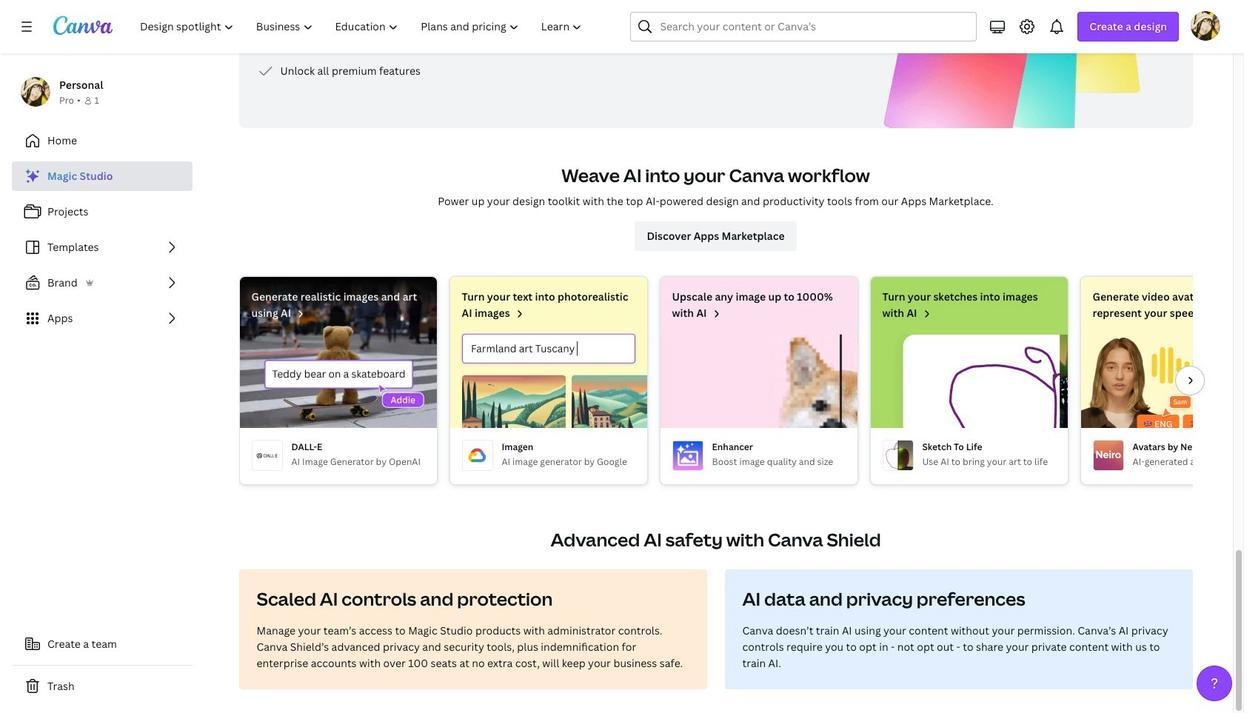 Task type: vqa. For each thing, say whether or not it's contained in the screenshot.
+
no



Task type: describe. For each thing, give the bounding box(es) containing it.
top level navigation element
[[130, 12, 595, 41]]

Search search field
[[661, 13, 948, 41]]



Task type: locate. For each thing, give the bounding box(es) containing it.
stephanie aranda image
[[1192, 11, 1221, 41]]

None search field
[[631, 12, 978, 41]]

list
[[12, 162, 193, 333]]



